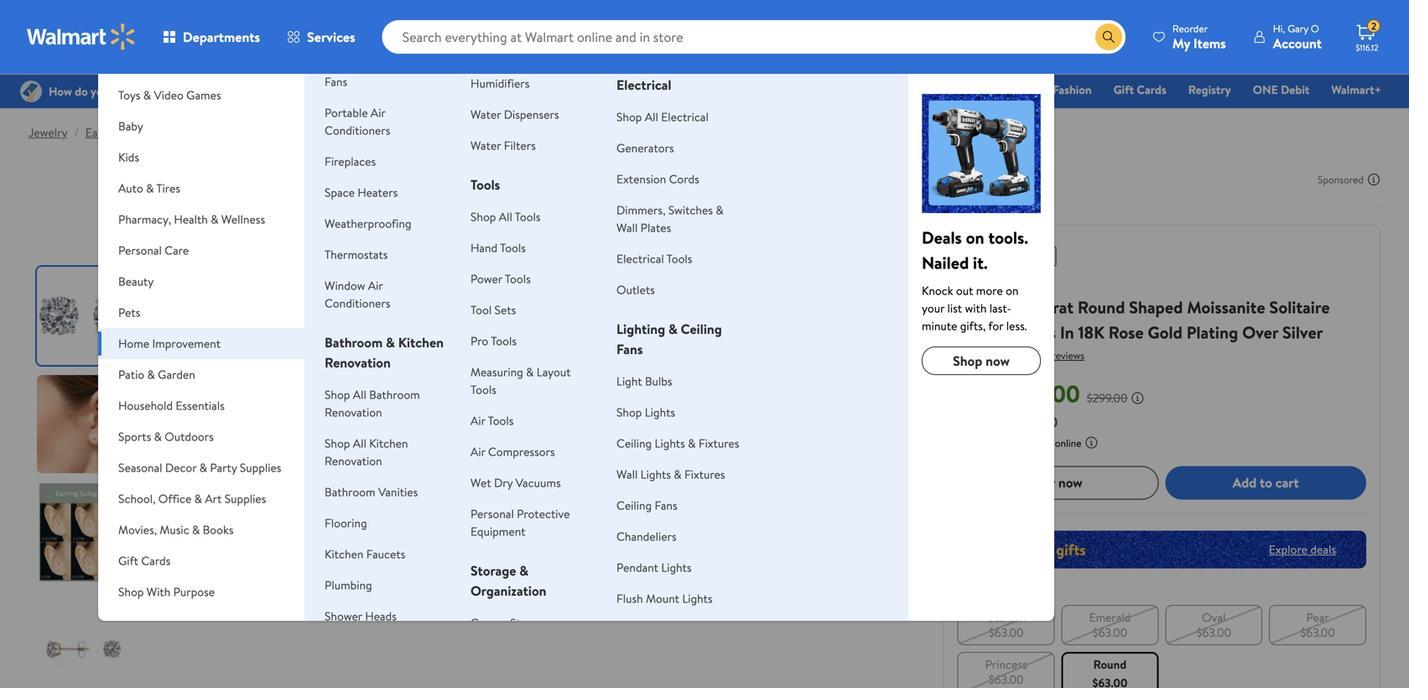 Task type: vqa. For each thing, say whether or not it's contained in the screenshot.
the Home Link
yes



Task type: locate. For each thing, give the bounding box(es) containing it.
& up "organization"
[[520, 561, 529, 580]]

supplies right "art"
[[225, 490, 266, 507]]

& inside dimmers, switches & wall plates
[[716, 202, 724, 218]]

2 renovation from the top
[[325, 404, 382, 420]]

kitchen faucets
[[325, 546, 406, 562]]

toy shop link
[[925, 81, 986, 99]]

all down shop all bathroom renovation
[[353, 435, 367, 451]]

home inside dropdown button
[[118, 335, 149, 352]]

1 vertical spatial on
[[1006, 282, 1019, 299]]

home
[[1001, 81, 1031, 98], [118, 335, 149, 352]]

fixtures for ceiling lights & fixtures
[[699, 435, 740, 451]]

renovation inside bathroom & kitchen renovation
[[325, 353, 391, 372]]

kitchen down shop all bathroom renovation
[[369, 435, 408, 451]]

supplies inside dropdown button
[[225, 490, 266, 507]]

lights for ceiling
[[655, 435, 685, 451]]

1 conditioners from the top
[[325, 122, 391, 138]]

kitchen down flooring at the left of the page
[[325, 546, 364, 562]]

fans down lighting
[[617, 340, 643, 358]]

renovation inside shop all kitchen renovation
[[325, 453, 382, 469]]

1 vertical spatial personal
[[471, 506, 514, 522]]

air right window
[[368, 277, 383, 294]]

& inside lighting & ceiling fans
[[669, 320, 678, 338]]

1 horizontal spatial essentials
[[602, 81, 652, 98]]

wet dry vacuums link
[[471, 474, 561, 491]]

ceiling up chandeliers
[[617, 497, 652, 513]]

home left fashion link
[[1001, 81, 1031, 98]]

lights up the flush mount lights link on the bottom
[[661, 559, 692, 576]]

electrical up shop all electrical
[[617, 76, 672, 94]]

$63.00 for pear $63.00
[[1301, 624, 1336, 640]]

last-
[[990, 300, 1012, 316]]

all up hand tools
[[499, 208, 513, 225]]

0 horizontal spatial gift
[[118, 553, 138, 569]]

beauty
[[118, 273, 154, 289]]

0 horizontal spatial cards
[[141, 553, 171, 569]]

$63.00 for emerald $63.00
[[1093, 624, 1128, 640]]

renovation up shop all kitchen renovation link
[[325, 404, 382, 420]]

essentials
[[602, 81, 652, 98], [176, 397, 225, 414]]

& down window air conditioners
[[386, 333, 395, 352]]

1 vertical spatial essentials
[[176, 397, 225, 414]]

1 vertical spatial wall
[[617, 466, 638, 482]]

wall inside dimmers, switches & wall plates
[[617, 219, 638, 236]]

gary
[[1288, 21, 1309, 36]]

shop for shop lights
[[617, 404, 642, 420]]

round inside button
[[1094, 656, 1127, 672]]

0 vertical spatial electrical
[[617, 76, 672, 94]]

& inside the storage & organization
[[520, 561, 529, 580]]

all inside shop all kitchen renovation
[[353, 435, 367, 451]]

1 horizontal spatial on
[[1006, 282, 1019, 299]]

lights for shop
[[645, 404, 675, 420]]

purpose
[[173, 584, 215, 600]]

portable air conditioners link
[[325, 104, 391, 138]]

electrical for electrical
[[617, 76, 672, 94]]

wall up ceiling fans link
[[617, 466, 638, 482]]

$63.00 inside cushion $63.00
[[989, 624, 1024, 640]]

personal for personal care
[[118, 242, 162, 258]]

lights down bulbs
[[645, 404, 675, 420]]

&
[[205, 56, 213, 72], [591, 81, 599, 98], [143, 87, 151, 103], [146, 180, 154, 196], [716, 202, 724, 218], [211, 211, 219, 227], [669, 320, 678, 338], [386, 333, 395, 352], [526, 364, 534, 380], [147, 366, 155, 383], [154, 428, 162, 445], [688, 435, 696, 451], [199, 459, 207, 476], [674, 466, 682, 482], [194, 490, 202, 507], [192, 521, 200, 538], [520, 561, 529, 580]]

essentials inside "link"
[[602, 81, 652, 98]]

& inside bathroom & kitchen renovation
[[386, 333, 395, 352]]

0 vertical spatial gift cards
[[1114, 81, 1167, 98]]

extension cords
[[617, 171, 700, 187]]

fans
[[325, 73, 347, 90], [617, 340, 643, 358], [655, 497, 678, 513]]

renovation up shop all bathroom renovation
[[325, 353, 391, 372]]

lights for wall
[[641, 466, 671, 482]]

ceiling
[[681, 320, 722, 338], [617, 435, 652, 451], [617, 497, 652, 513]]

tools right power
[[505, 271, 531, 287]]

decor
[[165, 459, 197, 476]]

earrings up kids
[[85, 124, 127, 141]]

storage
[[471, 561, 516, 580], [510, 615, 550, 631]]

gift down movies,
[[118, 553, 138, 569]]

$63.00 for princess $63.00
[[989, 671, 1024, 687]]

cards for gift cards link
[[1137, 81, 1167, 98]]

shop lights link
[[617, 404, 675, 420]]

0 vertical spatial cards
[[1137, 81, 1167, 98]]

personal up beauty
[[118, 242, 162, 258]]

0 vertical spatial supplies
[[240, 459, 281, 476]]

dispensers
[[504, 106, 559, 122]]

sets
[[495, 302, 516, 318]]

1 vertical spatial fixtures
[[685, 466, 725, 482]]

home for home
[[1001, 81, 1031, 98]]

gifts,
[[960, 318, 986, 334]]

shop for shop with purpose
[[118, 584, 144, 600]]

tools up the "air compressors"
[[488, 412, 514, 429]]

lights for pendant
[[661, 559, 692, 576]]

school,
[[118, 490, 156, 507]]

personal inside personal protective equipment
[[471, 506, 514, 522]]

2 right last-
[[1020, 295, 1029, 319]]

for
[[989, 318, 1004, 334]]

1 renovation from the top
[[325, 353, 391, 372]]

shop up generators link
[[617, 109, 642, 125]]

0 vertical spatial earrings
[[85, 124, 127, 141]]

shop down bathroom & kitchen renovation
[[325, 386, 350, 403]]

2 vertical spatial electrical
[[617, 250, 664, 267]]

kitchen for bathroom & kitchen renovation
[[398, 333, 444, 352]]

gift cards inside dropdown button
[[118, 553, 171, 569]]

$116.12
[[1356, 42, 1379, 53]]

protective
[[517, 506, 570, 522]]

power tools
[[471, 271, 531, 287]]

heads
[[365, 608, 397, 624]]

Walmart Site-Wide search field
[[382, 20, 1126, 54]]

electronics link
[[847, 81, 919, 99]]

1 wall from the top
[[617, 219, 638, 236]]

shop right toy
[[953, 81, 979, 98]]

lights up ceiling fans
[[641, 466, 671, 482]]

shop down stud
[[953, 352, 983, 370]]

patio & garden button
[[98, 359, 305, 390]]

storage inside the storage & organization
[[471, 561, 516, 580]]

fans up portable
[[325, 73, 347, 90]]

storage up "organization"
[[471, 561, 516, 580]]

& inside "link"
[[591, 81, 599, 98]]

air
[[371, 104, 386, 121], [368, 277, 383, 294], [471, 412, 486, 429], [471, 443, 486, 460]]

shop inside dropdown button
[[118, 584, 144, 600]]

0 vertical spatial conditioners
[[325, 122, 391, 138]]

4
[[958, 295, 968, 319]]

4 prong 2 carat round shaped moissanite solitaire stud earrings in 18k rose gold plating over silver - image 3 of 5 image
[[37, 483, 135, 581]]

conditioners down window
[[325, 295, 391, 311]]

& right health
[[211, 211, 219, 227]]

princess
[[986, 656, 1027, 672]]

1 vertical spatial gift
[[118, 553, 138, 569]]

0 vertical spatial wall
[[617, 219, 638, 236]]

wall down dimmers, at the top of page
[[617, 219, 638, 236]]

on
[[966, 226, 985, 249], [1006, 282, 1019, 299]]

electrical up generators link
[[661, 109, 709, 125]]

shower heads
[[325, 608, 397, 624]]

kitchen left pro
[[398, 333, 444, 352]]

1 horizontal spatial personal
[[471, 506, 514, 522]]

1 vertical spatial home
[[118, 335, 149, 352]]

gift
[[1114, 81, 1134, 98], [118, 553, 138, 569]]

deals inside deals on tools. nailed it. knock out more on your list with last- minute gifts, for less.
[[922, 226, 962, 249]]

ceiling for fans
[[617, 497, 652, 513]]

0 horizontal spatial gift cards
[[118, 553, 171, 569]]

flooring
[[325, 515, 367, 531]]

gold
[[1148, 321, 1183, 344]]

shop for shop all bathroom renovation
[[325, 386, 350, 403]]

1 vertical spatial deals
[[922, 226, 962, 249]]

on up "it."
[[966, 226, 985, 249]]

princess $63.00
[[986, 656, 1027, 687]]

1 vertical spatial now
[[1059, 473, 1083, 492]]

water down humidifiers
[[471, 106, 501, 122]]

all for tools
[[499, 208, 513, 225]]

humidifiers link
[[471, 75, 530, 91]]

& right switches
[[716, 202, 724, 218]]

tools down the measuring
[[471, 381, 497, 398]]

grocery & essentials link
[[540, 81, 659, 99]]

1 horizontal spatial cards
[[1137, 81, 1167, 98]]

bathroom inside shop all bathroom renovation
[[369, 386, 420, 403]]

one debit
[[1253, 81, 1310, 98]]

round down 'emerald $63.00'
[[1094, 656, 1127, 672]]

shop inside shop all kitchen renovation
[[325, 435, 350, 451]]

window air conditioners
[[325, 277, 391, 311]]

0 horizontal spatial /
[[74, 124, 79, 141]]

shop all electrical link
[[617, 109, 709, 125]]

conditioners down portable
[[325, 122, 391, 138]]

ceiling down shop lights
[[617, 435, 652, 451]]

1 vertical spatial 2
[[1020, 295, 1029, 319]]

bathroom down bathroom & kitchen renovation
[[369, 386, 420, 403]]

buy now button
[[958, 466, 1159, 499]]

water for water dispensers
[[471, 106, 501, 122]]

2 horizontal spatial fans
[[655, 497, 678, 513]]

learn more about strikethrough prices image
[[1131, 391, 1145, 405]]

now inside button
[[1059, 473, 1083, 492]]

0 vertical spatial renovation
[[325, 353, 391, 372]]

in
[[1060, 321, 1075, 344]]

& left layout
[[526, 364, 534, 380]]

4 prong 2 carat round shaped moissanite solitaire stud earrings in 18k rose gold plating over silver - image 2 of 5 image
[[37, 375, 135, 473]]

0 horizontal spatial 2
[[1020, 295, 1029, 319]]

$63.00
[[1010, 377, 1080, 410], [989, 624, 1024, 640], [1093, 624, 1128, 640], [1197, 624, 1232, 640], [1301, 624, 1336, 640], [989, 671, 1024, 687]]

electrical tools link
[[617, 250, 693, 267]]

pharmacy,
[[118, 211, 171, 227]]

minute
[[922, 318, 958, 334]]

all up generators link
[[645, 109, 658, 125]]

1 horizontal spatial home
[[1001, 81, 1031, 98]]

& left "art"
[[194, 490, 202, 507]]

conditioners for window
[[325, 295, 391, 311]]

tools inside measuring & layout tools
[[471, 381, 497, 398]]

emerald
[[1089, 609, 1131, 625]]

1 vertical spatial renovation
[[325, 404, 382, 420]]

shaped
[[1129, 295, 1183, 319]]

renovation inside shop all bathroom renovation
[[325, 404, 382, 420]]

1 vertical spatial cards
[[141, 553, 171, 569]]

shape list
[[955, 601, 1370, 688]]

tools right hand at the top left
[[500, 240, 526, 256]]

fixtures down the ceiling lights & fixtures link at the bottom
[[685, 466, 725, 482]]

ceiling right lighting
[[681, 320, 722, 338]]

1 vertical spatial kitchen
[[369, 435, 408, 451]]

1 vertical spatial fans
[[617, 340, 643, 358]]

weatherproofing link
[[325, 215, 412, 232]]

1 horizontal spatial fans
[[617, 340, 643, 358]]

supplies right party
[[240, 459, 281, 476]]

wall lights & fixtures link
[[617, 466, 725, 482]]

personal up the equipment
[[471, 506, 514, 522]]

all inside shop all bathroom renovation
[[353, 386, 367, 403]]

2 vertical spatial fans
[[655, 497, 678, 513]]

shop down shop all bathroom renovation
[[325, 435, 350, 451]]

0 vertical spatial storage
[[471, 561, 516, 580]]

ceiling for lights
[[617, 435, 652, 451]]

shop left with
[[118, 584, 144, 600]]

round inside jeenmata 4 prong 2 carat round shaped moissanite solitaire stud earrings in 18k rose gold plating over silver
[[1078, 295, 1125, 319]]

1 horizontal spatial 2
[[1372, 19, 1377, 33]]

2 up "$116.12" at the right of page
[[1372, 19, 1377, 33]]

departments
[[183, 28, 260, 46]]

& right grocery
[[591, 81, 599, 98]]

0 horizontal spatial now
[[986, 352, 1010, 370]]

1 horizontal spatial earrings
[[996, 321, 1056, 344]]

fixtures for wall lights & fixtures
[[685, 466, 725, 482]]

earrings link
[[85, 124, 127, 141]]

jewelry
[[29, 124, 68, 141]]

now left (3.8)
[[986, 352, 1010, 370]]

0 vertical spatial home
[[1001, 81, 1031, 98]]

bathroom up flooring at the left of the page
[[325, 484, 376, 500]]

2 vertical spatial renovation
[[325, 453, 382, 469]]

bathroom for &
[[325, 333, 383, 352]]

round up 18k in the right of the page
[[1078, 295, 1125, 319]]

0 horizontal spatial fans
[[325, 73, 347, 90]]

shop with purpose button
[[98, 576, 305, 607]]

games
[[186, 87, 221, 103]]

$63.00 for oval $63.00
[[1197, 624, 1232, 640]]

deals up nailed at top
[[922, 226, 962, 249]]

air up "wet"
[[471, 443, 486, 460]]

1 vertical spatial gift cards
[[118, 553, 171, 569]]

water filters
[[471, 137, 536, 154]]

air up air compressors "link"
[[471, 412, 486, 429]]

0 vertical spatial 2
[[1372, 19, 1377, 33]]

2 water from the top
[[471, 137, 501, 154]]

0 vertical spatial fixtures
[[699, 435, 740, 451]]

shop up hand at the top left
[[471, 208, 496, 225]]

/ up kids
[[134, 124, 138, 141]]

& right lighting
[[669, 320, 678, 338]]

storage down "organization"
[[510, 615, 550, 631]]

gift cards down search icon
[[1114, 81, 1167, 98]]

1 vertical spatial water
[[471, 137, 501, 154]]

fireplaces link
[[325, 153, 376, 169]]

lights up wall lights & fixtures link
[[655, 435, 685, 451]]

lights
[[645, 404, 675, 420], [655, 435, 685, 451], [641, 466, 671, 482], [661, 559, 692, 576], [682, 590, 713, 607]]

2 wall from the top
[[617, 466, 638, 482]]

wall lights & fixtures
[[617, 466, 725, 482]]

0 vertical spatial essentials
[[602, 81, 652, 98]]

cards for gift cards dropdown button
[[141, 553, 171, 569]]

cards inside dropdown button
[[141, 553, 171, 569]]

0 vertical spatial round
[[1078, 295, 1125, 319]]

2 inside jeenmata 4 prong 2 carat round shaped moissanite solitaire stud earrings in 18k rose gold plating over silver
[[1020, 295, 1029, 319]]

& right "sports" on the bottom of page
[[154, 428, 162, 445]]

(3.8)
[[1012, 348, 1031, 362]]

gift cards down movies,
[[118, 553, 171, 569]]

solitaire
[[1270, 295, 1330, 319]]

0 horizontal spatial home
[[118, 335, 149, 352]]

gift cards for gift cards link
[[1114, 81, 1167, 98]]

2 vertical spatial ceiling
[[617, 497, 652, 513]]

0 horizontal spatial deals
[[498, 81, 526, 98]]

1 horizontal spatial gift cards
[[1114, 81, 1167, 98]]

/ right the jewelry
[[74, 124, 79, 141]]

cards up with
[[141, 553, 171, 569]]

& inside measuring & layout tools
[[526, 364, 534, 380]]

1 horizontal spatial now
[[1059, 473, 1083, 492]]

books
[[203, 521, 234, 538]]

supplies for seasonal decor & party supplies
[[240, 459, 281, 476]]

reorder
[[1173, 21, 1208, 36]]

1 vertical spatial ceiling
[[617, 435, 652, 451]]

2 vertical spatial bathroom
[[325, 484, 376, 500]]

0 vertical spatial personal
[[118, 242, 162, 258]]

on up last-
[[1006, 282, 1019, 299]]

water dispensers link
[[471, 106, 559, 122]]

stud
[[958, 321, 992, 344]]

1 vertical spatial round
[[1094, 656, 1127, 672]]

renovation for shop all kitchen renovation
[[325, 453, 382, 469]]

personal inside personal care dropdown button
[[118, 242, 162, 258]]

1 horizontal spatial gift
[[1114, 81, 1134, 98]]

fans down wall lights & fixtures
[[655, 497, 678, 513]]

2 conditioners from the top
[[325, 295, 391, 311]]

bathroom down window air conditioners link
[[325, 333, 383, 352]]

jewelry link
[[29, 124, 68, 141]]

tires
[[156, 180, 180, 196]]

water
[[471, 106, 501, 122], [471, 137, 501, 154]]

0 vertical spatial gift
[[1114, 81, 1134, 98]]

online
[[1055, 436, 1082, 450]]

3 renovation from the top
[[325, 453, 382, 469]]

$63.00 inside the princess $63.00
[[989, 671, 1024, 687]]

1 vertical spatial supplies
[[225, 490, 266, 507]]

bathroom for vanities
[[325, 484, 376, 500]]

fixtures up wall lights & fixtures link
[[699, 435, 740, 451]]

essentials down patio & garden dropdown button
[[176, 397, 225, 414]]

1 horizontal spatial deals
[[922, 226, 962, 249]]

0 vertical spatial on
[[966, 226, 985, 249]]

kitchen inside shop all kitchen renovation
[[369, 435, 408, 451]]

home improvement image
[[922, 94, 1041, 213]]

4 prong 2 carat round shaped moissanite solitaire stud earrings in 18k rose gold plating over silver - image 1 of 5 image
[[37, 267, 135, 365]]

earrings up (3.8)
[[996, 321, 1056, 344]]

air inside portable air conditioners
[[371, 104, 386, 121]]

auto & tires
[[118, 180, 180, 196]]

air right portable
[[371, 104, 386, 121]]

shop with purpose
[[118, 584, 215, 600]]

& left party
[[199, 459, 207, 476]]

1 vertical spatial bathroom
[[369, 386, 420, 403]]

emerald $63.00
[[1089, 609, 1131, 640]]

18k
[[1079, 321, 1105, 344]]

1 vertical spatial conditioners
[[325, 295, 391, 311]]

0 vertical spatial bathroom
[[325, 333, 383, 352]]

seasonal decor & party supplies
[[118, 459, 281, 476]]

0 horizontal spatial personal
[[118, 242, 162, 258]]

$63.00 inside 'emerald $63.00'
[[1093, 624, 1128, 640]]

0 vertical spatial water
[[471, 106, 501, 122]]

one
[[1253, 81, 1278, 98]]

window air conditioners link
[[325, 277, 391, 311]]

1 horizontal spatial /
[[134, 124, 138, 141]]

gift right fashion link
[[1114, 81, 1134, 98]]

shop for shop all tools
[[471, 208, 496, 225]]

gift inside dropdown button
[[118, 553, 138, 569]]

bathroom inside bathroom & kitchen renovation
[[325, 333, 383, 352]]

deals up water dispensers
[[498, 81, 526, 98]]

household essentials
[[118, 397, 225, 414]]

supplies inside dropdown button
[[240, 459, 281, 476]]

one debit link
[[1246, 81, 1318, 99]]

renovation up bathroom vanities link
[[325, 453, 382, 469]]

cards left registry
[[1137, 81, 1167, 98]]

ceiling inside lighting & ceiling fans
[[681, 320, 722, 338]]

gift cards for gift cards dropdown button
[[118, 553, 171, 569]]

water left filters
[[471, 137, 501, 154]]

jeenmata link
[[958, 274, 1007, 291]]

0 vertical spatial deals
[[498, 81, 526, 98]]

shop inside shop all bathroom renovation
[[325, 386, 350, 403]]

1 vertical spatial earrings
[[996, 321, 1056, 344]]

now right buy
[[1059, 473, 1083, 492]]

electrical up outlets
[[617, 250, 664, 267]]

all for bathroom & kitchen renovation
[[353, 386, 367, 403]]

supplies for school, office & art supplies
[[225, 490, 266, 507]]

777
[[1035, 348, 1050, 362]]

movies, music & books
[[118, 521, 234, 538]]

& down the departments
[[205, 56, 213, 72]]

jeenmata 4 prong 2 carat round shaped moissanite solitaire stud earrings in 18k rose gold plating over silver
[[958, 274, 1330, 344]]

bathroom
[[325, 333, 383, 352], [369, 386, 420, 403], [325, 484, 376, 500]]

kitchen inside bathroom & kitchen renovation
[[398, 333, 444, 352]]

plumbing link
[[325, 577, 372, 593]]

chandeliers link
[[617, 528, 677, 545]]

shop down light
[[617, 404, 642, 420]]

1 water from the top
[[471, 106, 501, 122]]

0 horizontal spatial essentials
[[176, 397, 225, 414]]

0 vertical spatial ceiling
[[681, 320, 722, 338]]

0 vertical spatial kitchen
[[398, 333, 444, 352]]

0 vertical spatial now
[[986, 352, 1010, 370]]

essentials up shop all electrical link
[[602, 81, 652, 98]]

tools right pro
[[491, 333, 517, 349]]

chandeliers
[[617, 528, 677, 545]]

conditioners
[[325, 122, 391, 138], [325, 295, 391, 311]]



Task type: describe. For each thing, give the bounding box(es) containing it.
ad disclaimer and feedback image
[[1368, 173, 1381, 186]]

flooring link
[[325, 515, 367, 531]]

ceiling lights & fixtures
[[617, 435, 740, 451]]

2 / from the left
[[134, 124, 138, 141]]

school, office & art supplies
[[118, 490, 266, 507]]

cords
[[669, 171, 700, 187]]

garage
[[471, 615, 507, 631]]

improvement
[[152, 335, 221, 352]]

art
[[205, 490, 222, 507]]

Search search field
[[382, 20, 1126, 54]]

deals for deals on tools. nailed it. knock out more on your list with last- minute gifts, for less.
[[922, 226, 962, 249]]

tools.
[[989, 226, 1029, 249]]

dimmers,
[[617, 202, 666, 218]]

pear $63.00
[[1301, 609, 1336, 640]]

now for shop now
[[986, 352, 1010, 370]]

auto & tires button
[[98, 173, 305, 204]]

pro
[[471, 333, 489, 349]]

light bulbs
[[617, 373, 673, 389]]

care
[[165, 242, 189, 258]]

carat
[[1033, 295, 1074, 319]]

water for water filters
[[471, 137, 501, 154]]

shop all bathroom renovation
[[325, 386, 420, 420]]

less.
[[1007, 318, 1027, 334]]

toy
[[933, 81, 950, 98]]

garden
[[158, 366, 195, 383]]

& up wall lights & fixtures link
[[688, 435, 696, 451]]

renovation for bathroom & kitchen renovation
[[325, 353, 391, 372]]

& right the music on the bottom left
[[192, 521, 200, 538]]

search icon image
[[1102, 30, 1116, 44]]

more
[[976, 282, 1003, 299]]

toys
[[118, 87, 140, 103]]

fans link
[[325, 73, 347, 90]]

lights right mount
[[682, 590, 713, 607]]

1 vertical spatial storage
[[510, 615, 550, 631]]

generators link
[[617, 140, 674, 156]]

appliances
[[216, 56, 270, 72]]

shop for shop all kitchen renovation
[[325, 435, 350, 451]]

shop now
[[953, 352, 1010, 370]]

measuring & layout tools
[[471, 364, 571, 398]]

electronics
[[854, 81, 911, 98]]

earrings inside jeenmata 4 prong 2 carat round shaped moissanite solitaire stud earrings in 18k rose gold plating over silver
[[996, 321, 1056, 344]]

pendant lights
[[617, 559, 692, 576]]

shop for shop all electrical
[[617, 109, 642, 125]]

& right toys
[[143, 87, 151, 103]]

power
[[471, 271, 503, 287]]

shop all tools
[[471, 208, 541, 225]]

auto
[[118, 180, 143, 196]]

nailed
[[922, 251, 969, 274]]

personal protective equipment
[[471, 506, 570, 539]]

$63.00 for cushion $63.00
[[989, 624, 1024, 640]]

add
[[1233, 473, 1257, 492]]

oval $63.00
[[1197, 609, 1232, 640]]

kitchen faucets link
[[325, 546, 406, 562]]

2 vertical spatial kitchen
[[325, 546, 364, 562]]

kitchen for shop all kitchen renovation
[[369, 435, 408, 451]]

fans inside lighting & ceiling fans
[[617, 340, 643, 358]]

switches
[[669, 202, 713, 218]]

pro tools
[[471, 333, 517, 349]]

household essentials button
[[98, 390, 305, 421]]

tool sets link
[[471, 302, 516, 318]]

prong
[[973, 295, 1016, 319]]

personal care
[[118, 242, 189, 258]]

now for buy now
[[1059, 473, 1083, 492]]

renovation for shop all bathroom renovation
[[325, 404, 382, 420]]

tools up shop all tools
[[471, 175, 500, 194]]

extension
[[617, 171, 666, 187]]

shower
[[325, 608, 362, 624]]

& left tires
[[146, 180, 154, 196]]

registry link
[[1181, 81, 1239, 99]]

& down the ceiling lights & fixtures link at the bottom
[[674, 466, 682, 482]]

shop all tools link
[[471, 208, 541, 225]]

(3.8) 777 reviews
[[1012, 348, 1085, 362]]

0 horizontal spatial on
[[966, 226, 985, 249]]

cart
[[1276, 473, 1299, 492]]

toys & video games
[[118, 87, 221, 103]]

faucets
[[366, 546, 406, 562]]

1 / from the left
[[74, 124, 79, 141]]

& inside dropdown button
[[194, 490, 202, 507]]

essentials inside 'dropdown button'
[[176, 397, 225, 414]]

pro tools link
[[471, 333, 517, 349]]

home for home improvement
[[118, 335, 149, 352]]

& right patio
[[147, 366, 155, 383]]

wet dry vacuums
[[471, 474, 561, 491]]

gift for gift cards dropdown button
[[118, 553, 138, 569]]

party
[[210, 459, 237, 476]]

$299.00
[[1087, 390, 1128, 406]]

electrical for electrical tools
[[617, 250, 664, 267]]

personal for personal protective equipment
[[471, 506, 514, 522]]

pendant
[[617, 559, 659, 576]]

walmart image
[[27, 23, 136, 50]]

out
[[956, 282, 974, 299]]

add to cart button
[[1166, 466, 1367, 499]]

$63.00 for now $63.00
[[1010, 377, 1080, 410]]

now $63.00
[[958, 377, 1080, 410]]

measuring
[[471, 364, 523, 380]]

bathroom & kitchen renovation
[[325, 333, 444, 372]]

hi, gary o account
[[1273, 21, 1322, 52]]

shop for shop now
[[953, 352, 983, 370]]

up to sixty percent off deals. shop now. image
[[958, 530, 1367, 568]]

conditioners for portable
[[325, 122, 391, 138]]

flush mount lights link
[[617, 590, 713, 607]]

air inside window air conditioners
[[368, 277, 383, 294]]

gift cards link
[[1106, 81, 1174, 99]]

gift for gift cards link
[[1114, 81, 1134, 98]]

777 reviews link
[[1031, 348, 1085, 362]]

tools up hand tools
[[515, 208, 541, 225]]

deals link
[[490, 81, 533, 99]]

shop now link
[[922, 347, 1041, 375]]

bathroom vanities link
[[325, 484, 418, 500]]

shop all bathroom renovation link
[[325, 386, 420, 420]]

equipment
[[471, 523, 526, 539]]

my
[[1173, 34, 1191, 52]]

electrical tools
[[617, 250, 693, 267]]

ceiling lights & fixtures link
[[617, 435, 740, 451]]

legal information image
[[1085, 436, 1099, 449]]

account
[[1273, 34, 1322, 52]]

plating
[[1187, 321, 1239, 344]]

1 vertical spatial electrical
[[661, 109, 709, 125]]

0 vertical spatial fans
[[325, 73, 347, 90]]

all for electrical
[[645, 109, 658, 125]]

0 horizontal spatial earrings
[[85, 124, 127, 141]]

movies, music & books button
[[98, 514, 305, 545]]

deals on tools. nailed it. knock out more on your list with last- minute gifts, for less.
[[922, 226, 1029, 334]]

flush mount lights
[[617, 590, 713, 607]]

4 prong 2 carat round shaped moissanite solitaire stud earrings in 18k rose gold plating over silver - image 4 of 5 image
[[37, 592, 135, 688]]

office
[[158, 490, 192, 507]]

$236.00
[[1011, 413, 1058, 431]]

outdoors
[[165, 428, 214, 445]]

deals for deals
[[498, 81, 526, 98]]

bathroom vanities
[[325, 484, 418, 500]]

tools down plates
[[667, 250, 693, 267]]

buy
[[1034, 473, 1056, 492]]



